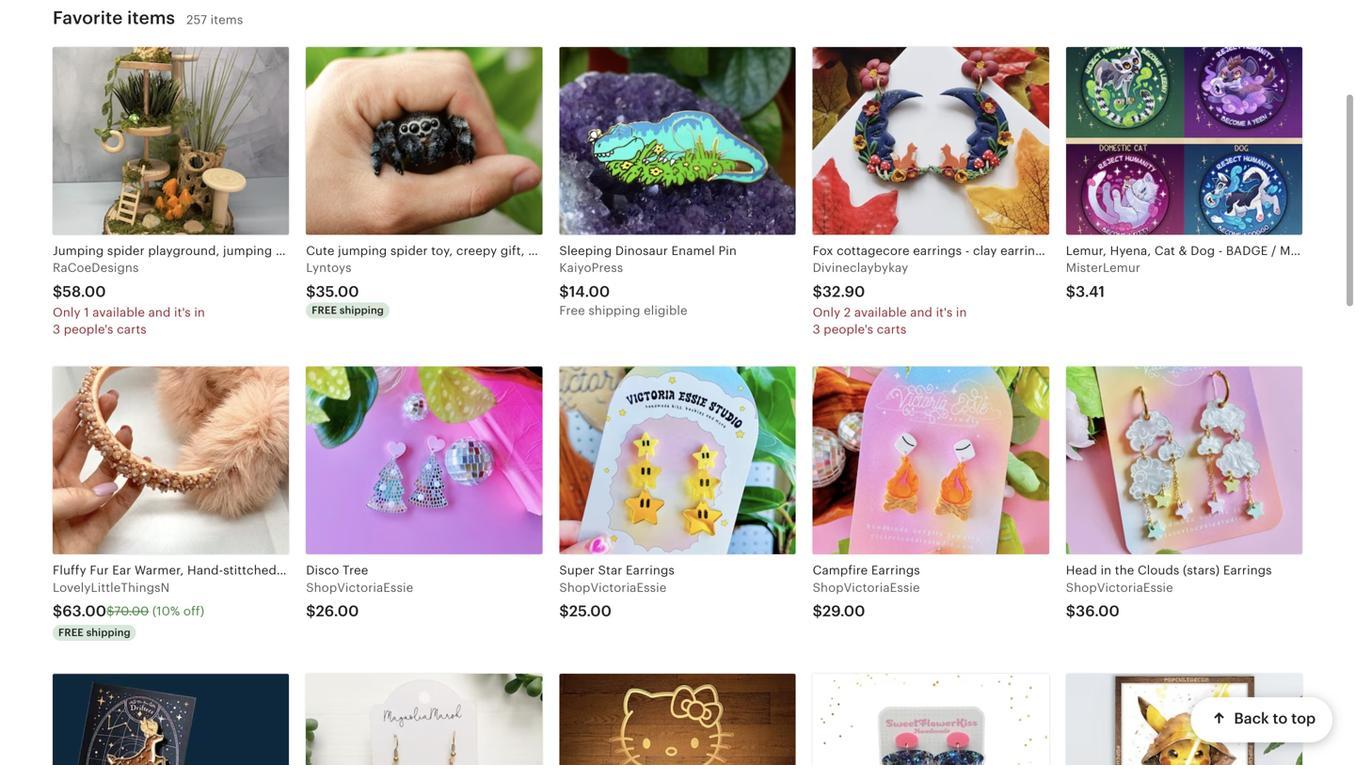 Task type: locate. For each thing, give the bounding box(es) containing it.
disco
[[306, 563, 339, 577]]

people's inside divineclaybykay $ 32.90 only 2 available and it's in 3 people's carts
[[824, 322, 873, 336]]

shopvictoriaessie down tree
[[306, 580, 413, 595]]

1 horizontal spatial it's
[[936, 305, 953, 319]]

available for 32.90
[[854, 305, 907, 319]]

items for favorite items
[[127, 7, 175, 28]]

off)
[[183, 604, 204, 618]]

lemur, hyena, cat & dog - badge / magnet misterlemur $ 3.41
[[1066, 244, 1332, 300]]

items right the '257' on the left top of page
[[210, 13, 243, 27]]

0 horizontal spatial 3
[[53, 322, 60, 336]]

shipping
[[589, 303, 640, 317], [340, 304, 384, 316], [86, 627, 131, 639]]

only inside racoedesigns $ 58.00 only 1 available and it's in 3 people's carts
[[53, 305, 81, 319]]

shopvictoriaessie down campfire
[[813, 580, 920, 595]]

only
[[53, 305, 81, 319], [813, 305, 841, 319]]

carts for 32.90
[[877, 322, 907, 336]]

1 horizontal spatial only
[[813, 305, 841, 319]]

head
[[1066, 563, 1097, 577]]

1 shopvictoriaessie from the left
[[306, 580, 413, 595]]

0 horizontal spatial only
[[53, 305, 81, 319]]

in for 32.90
[[956, 305, 967, 319]]

carts down the 'racoedesigns'
[[117, 322, 147, 336]]

in inside head in the clouds (stars) earrings shopvictoriaessie $ 36.00
[[1101, 563, 1112, 577]]

dinosaur
[[615, 244, 668, 258]]

carts
[[117, 322, 147, 336], [877, 322, 907, 336]]

1 horizontal spatial carts
[[877, 322, 907, 336]]

and right the 2
[[910, 305, 933, 319]]

$ inside lemur, hyena, cat & dog - badge / magnet misterlemur $ 3.41
[[1066, 283, 1076, 300]]

shipping inside lovelylittlethingsn $ 63.00 $ 70.00 (10% off) free shipping
[[86, 627, 131, 639]]

2 earrings from the left
[[871, 563, 920, 577]]

70.00
[[114, 604, 149, 618]]

2 and from the left
[[910, 305, 933, 319]]

available inside divineclaybykay $ 32.90 only 2 available and it's in 3 people's carts
[[854, 305, 907, 319]]

2 it's from the left
[[936, 305, 953, 319]]

1 horizontal spatial in
[[956, 305, 967, 319]]

items left the '257' on the left top of page
[[127, 7, 175, 28]]

lemur, hyena, cat & dog - badge / magnet image
[[1066, 47, 1302, 235]]

misterlemur
[[1066, 261, 1141, 275]]

shipping inside sleeping dinosaur enamel pin kaiyopress $ 14.00 free shipping eligible
[[589, 303, 640, 317]]

free
[[312, 304, 337, 316], [58, 627, 84, 639]]

2 3 from the left
[[813, 322, 820, 336]]

shipping down the 14.00
[[589, 303, 640, 317]]

0 vertical spatial free
[[312, 304, 337, 316]]

sleeping dinosaur enamel pin image
[[559, 47, 796, 235]]

it's for 32.90
[[936, 305, 953, 319]]

2 carts from the left
[[877, 322, 907, 336]]

sleeping
[[559, 244, 612, 258]]

257
[[186, 13, 207, 27]]

people's down the 2
[[824, 322, 873, 336]]

3 inside racoedesigns $ 58.00 only 1 available and it's in 3 people's carts
[[53, 322, 60, 336]]

in inside racoedesigns $ 58.00 only 1 available and it's in 3 people's carts
[[194, 305, 205, 319]]

and inside divineclaybykay $ 32.90 only 2 available and it's in 3 people's carts
[[910, 305, 933, 319]]

0 horizontal spatial available
[[92, 305, 145, 319]]

available
[[92, 305, 145, 319], [854, 305, 907, 319]]

flamingo earrings, acrylic earrings, pink peach coral colored earrings, gifts for flamingo lover, lightweight earrings, summer earrings image
[[306, 674, 542, 765]]

3 earrings from the left
[[1223, 563, 1272, 577]]

items
[[127, 7, 175, 28], [210, 13, 243, 27]]

campfire earrings shopvictoriaessie $ 29.00
[[813, 563, 920, 620]]

0 horizontal spatial in
[[194, 305, 205, 319]]

magnet
[[1280, 244, 1332, 258]]

only left the 2
[[813, 305, 841, 319]]

it's inside divineclaybykay $ 32.90 only 2 available and it's in 3 people's carts
[[936, 305, 953, 319]]

free inside lyntoys $ 35.00 free shipping
[[312, 304, 337, 316]]

carts for 58.00
[[117, 322, 147, 336]]

divineclaybykay $ 32.90 only 2 available and it's in 3 people's carts
[[813, 261, 967, 336]]

shipping down "70.00"
[[86, 627, 131, 639]]

only inside divineclaybykay $ 32.90 only 2 available and it's in 3 people's carts
[[813, 305, 841, 319]]

2 available from the left
[[854, 305, 907, 319]]

free down 35.00
[[312, 304, 337, 316]]

carts inside divineclaybykay $ 32.90 only 2 available and it's in 3 people's carts
[[877, 322, 907, 336]]

0 horizontal spatial and
[[148, 305, 171, 319]]

shipping inside lyntoys $ 35.00 free shipping
[[340, 304, 384, 316]]

3
[[53, 322, 60, 336], [813, 322, 820, 336]]

back to top button
[[1191, 697, 1333, 743]]

2 people's from the left
[[824, 322, 873, 336]]

cute jumping spider toy, creepy gift, poseable sculpture, needle felted doll, black spider arachnida, cute kawaii monster, made to order image
[[306, 47, 542, 235]]

2 horizontal spatial in
[[1101, 563, 1112, 577]]

1 horizontal spatial earrings
[[871, 563, 920, 577]]

1 earrings from the left
[[626, 563, 675, 577]]

1 people's from the left
[[64, 322, 113, 336]]

carts down divineclaybykay
[[877, 322, 907, 336]]

free down 63.00
[[58, 627, 84, 639]]

shipping for 14.00
[[589, 303, 640, 317]]

1 horizontal spatial free
[[312, 304, 337, 316]]

0 horizontal spatial carts
[[117, 322, 147, 336]]

the
[[1115, 563, 1134, 577]]

1 vertical spatial free
[[58, 627, 84, 639]]

cute kitty cat night light, bedroom decor, custom night light, kids room, hello | image
[[559, 674, 796, 765]]

2 horizontal spatial shipping
[[589, 303, 640, 317]]

available right 1
[[92, 305, 145, 319]]

back
[[1234, 710, 1269, 727]]

carts inside racoedesigns $ 58.00 only 1 available and it's in 3 people's carts
[[117, 322, 147, 336]]

people's inside racoedesigns $ 58.00 only 1 available and it's in 3 people's carts
[[64, 322, 113, 336]]

0 horizontal spatial people's
[[64, 322, 113, 336]]

shopvictoriaessie inside super star earrings shopvictoriaessie $ 25.00
[[559, 580, 667, 595]]

cat
[[1155, 244, 1175, 258]]

it's
[[174, 305, 191, 319], [936, 305, 953, 319]]

2
[[844, 305, 851, 319]]

2 only from the left
[[813, 305, 841, 319]]

4 shopvictoriaessie from the left
[[1066, 580, 1173, 595]]

in inside divineclaybykay $ 32.90 only 2 available and it's in 3 people's carts
[[956, 305, 967, 319]]

shopvictoriaessie down the
[[1066, 580, 1173, 595]]

25.00
[[569, 603, 612, 620]]

available right the 2
[[854, 305, 907, 319]]

kaiyopress
[[559, 261, 623, 275]]

2 shopvictoriaessie from the left
[[559, 580, 667, 595]]

1 horizontal spatial shipping
[[340, 304, 384, 316]]

1 and from the left
[[148, 305, 171, 319]]

3 inside divineclaybykay $ 32.90 only 2 available and it's in 3 people's carts
[[813, 322, 820, 336]]

1 horizontal spatial and
[[910, 305, 933, 319]]

and right 1
[[148, 305, 171, 319]]

$ inside lyntoys $ 35.00 free shipping
[[306, 283, 316, 300]]

3 shopvictoriaessie from the left
[[813, 580, 920, 595]]

only left 1
[[53, 305, 81, 319]]

campfire earrings image
[[813, 367, 1049, 554]]

1 horizontal spatial 3
[[813, 322, 820, 336]]

head in the clouds (stars) earrings image
[[1066, 367, 1302, 554]]

earrings right star
[[626, 563, 675, 577]]

shopvictoriaessie down star
[[559, 580, 667, 595]]

head in the clouds (stars) earrings shopvictoriaessie $ 36.00
[[1066, 563, 1272, 620]]

$
[[53, 283, 62, 300], [306, 283, 316, 300], [559, 283, 569, 300], [813, 283, 822, 300], [1066, 283, 1076, 300], [53, 603, 62, 620], [306, 603, 316, 620], [559, 603, 569, 620], [813, 603, 822, 620], [1066, 603, 1076, 620], [106, 604, 114, 618]]

and inside racoedesigns $ 58.00 only 1 available and it's in 3 people's carts
[[148, 305, 171, 319]]

1 available from the left
[[92, 305, 145, 319]]

earrings inside super star earrings shopvictoriaessie $ 25.00
[[626, 563, 675, 577]]

35.00
[[316, 283, 359, 300]]

earrings right campfire
[[871, 563, 920, 577]]

32.90
[[822, 283, 865, 300]]

disco tree shopvictoriaessie $ 26.00
[[306, 563, 413, 620]]

clouds
[[1138, 563, 1180, 577]]

1 only from the left
[[53, 305, 81, 319]]

eligible
[[644, 303, 688, 317]]

0 horizontal spatial earrings
[[626, 563, 675, 577]]

orion: the graceful stag, deer constellation enamel pin image
[[53, 674, 289, 765]]

free
[[559, 303, 585, 317]]

&
[[1179, 244, 1187, 258]]

people's
[[64, 322, 113, 336], [824, 322, 873, 336]]

3 down divineclaybykay
[[813, 322, 820, 336]]

0 horizontal spatial it's
[[174, 305, 191, 319]]

in
[[194, 305, 205, 319], [956, 305, 967, 319], [1101, 563, 1112, 577]]

shopvictoriaessie
[[306, 580, 413, 595], [559, 580, 667, 595], [813, 580, 920, 595], [1066, 580, 1173, 595]]

and
[[148, 305, 171, 319], [910, 305, 933, 319]]

3 down the 'racoedesigns'
[[53, 322, 60, 336]]

1 horizontal spatial available
[[854, 305, 907, 319]]

$ inside sleeping dinosaur enamel pin kaiyopress $ 14.00 free shipping eligible
[[559, 283, 569, 300]]

2 horizontal spatial earrings
[[1223, 563, 1272, 577]]

1 carts from the left
[[117, 322, 147, 336]]

earrings
[[626, 563, 675, 577], [871, 563, 920, 577], [1223, 563, 1272, 577]]

257 items
[[186, 13, 243, 27]]

it's inside racoedesigns $ 58.00 only 1 available and it's in 3 people's carts
[[174, 305, 191, 319]]

earrings right the (stars)
[[1223, 563, 1272, 577]]

1 it's from the left
[[174, 305, 191, 319]]

favorite
[[53, 7, 123, 28]]

to
[[1273, 710, 1288, 727]]

chandelier earrings chic earrings glitter earrings acrylic earrings statement earrings image
[[813, 674, 1049, 765]]

in for 58.00
[[194, 305, 205, 319]]

0 horizontal spatial free
[[58, 627, 84, 639]]

available inside racoedesigns $ 58.00 only 1 available and it's in 3 people's carts
[[92, 305, 145, 319]]

0 horizontal spatial items
[[127, 7, 175, 28]]

$ inside head in the clouds (stars) earrings shopvictoriaessie $ 36.00
[[1066, 603, 1076, 620]]

0 horizontal spatial shipping
[[86, 627, 131, 639]]

1 horizontal spatial people's
[[824, 322, 873, 336]]

back to top
[[1234, 710, 1316, 727]]

pin
[[719, 244, 737, 258]]

people's for 32.90
[[824, 322, 873, 336]]

-
[[1219, 244, 1223, 258]]

badge
[[1226, 244, 1268, 258]]

sleeping dinosaur enamel pin kaiyopress $ 14.00 free shipping eligible
[[559, 244, 737, 317]]

earrings inside head in the clouds (stars) earrings shopvictoriaessie $ 36.00
[[1223, 563, 1272, 577]]

racoedesigns
[[53, 261, 139, 275]]

1 3 from the left
[[53, 322, 60, 336]]

free inside lovelylittlethingsn $ 63.00 $ 70.00 (10% off) free shipping
[[58, 627, 84, 639]]

$ inside disco tree shopvictoriaessie $ 26.00
[[306, 603, 316, 620]]

3 for 32.90
[[813, 322, 820, 336]]

shipping down 35.00
[[340, 304, 384, 316]]

only for 58.00
[[53, 305, 81, 319]]

1 horizontal spatial items
[[210, 13, 243, 27]]

1
[[84, 305, 89, 319]]

shipping for off)
[[86, 627, 131, 639]]

people's down 1
[[64, 322, 113, 336]]



Task type: vqa. For each thing, say whether or not it's contained in the screenshot.


Task type: describe. For each thing, give the bounding box(es) containing it.
it's for 58.00
[[174, 305, 191, 319]]

super star earrings image
[[559, 367, 796, 554]]

disco tree image
[[306, 367, 542, 554]]

lovelylittlethingsn
[[53, 580, 170, 595]]

top
[[1291, 710, 1316, 727]]

$ inside divineclaybykay $ 32.90 only 2 available and it's in 3 people's carts
[[813, 283, 822, 300]]

$ inside super star earrings shopvictoriaessie $ 25.00
[[559, 603, 569, 620]]

popular anime monsters - watercolor. poster room, nursery room, kids room wall decor art gift fabric paper print / tapestry / canvas unique image
[[1066, 674, 1302, 765]]

lemur,
[[1066, 244, 1107, 258]]

shopvictoriaessie inside campfire earrings shopvictoriaessie $ 29.00
[[813, 580, 920, 595]]

only for 32.90
[[813, 305, 841, 319]]

fox cottagecore earrings - clay earrings uk - woodland jewellery - mushroom earrings image
[[813, 47, 1049, 235]]

lyntoys $ 35.00 free shipping
[[306, 261, 384, 316]]

available for 58.00
[[92, 305, 145, 319]]

earrings inside campfire earrings shopvictoriaessie $ 29.00
[[871, 563, 920, 577]]

hyena,
[[1110, 244, 1151, 258]]

super
[[559, 563, 595, 577]]

$ inside racoedesigns $ 58.00 only 1 available and it's in 3 people's carts
[[53, 283, 62, 300]]

29.00
[[822, 603, 865, 620]]

3 for 58.00
[[53, 322, 60, 336]]

racoedesigns $ 58.00 only 1 available and it's in 3 people's carts
[[53, 261, 205, 336]]

campfire
[[813, 563, 868, 577]]

star
[[598, 563, 623, 577]]

(10%
[[152, 604, 180, 618]]

3.41
[[1076, 283, 1105, 300]]

lovelylittlethingsn $ 63.00 $ 70.00 (10% off) free shipping
[[53, 580, 204, 639]]

shopvictoriaessie inside head in the clouds (stars) earrings shopvictoriaessie $ 36.00
[[1066, 580, 1173, 595]]

(stars)
[[1183, 563, 1220, 577]]

enamel
[[672, 244, 715, 258]]

36.00
[[1076, 603, 1120, 620]]

14.00
[[569, 283, 610, 300]]

26.00
[[316, 603, 359, 620]]

lyntoys
[[306, 261, 352, 275]]

fluffy fur ear warmer, hand-stittched real rabbit fur earmuffs, decorated warm earmuffs, peach womans earmuffs, winter accessory, cute gift image
[[53, 367, 289, 554]]

/
[[1271, 244, 1277, 258]]

favorite items
[[53, 7, 175, 28]]

super star earrings shopvictoriaessie $ 25.00
[[559, 563, 675, 620]]

tree
[[343, 563, 368, 577]]

$ inside campfire earrings shopvictoriaessie $ 29.00
[[813, 603, 822, 620]]

and for 58.00
[[148, 305, 171, 319]]

dog
[[1191, 244, 1215, 258]]

people's for 58.00
[[64, 322, 113, 336]]

and for 32.90
[[910, 305, 933, 319]]

58.00
[[62, 283, 106, 300]]

items for 257 items
[[210, 13, 243, 27]]

63.00
[[62, 603, 106, 620]]

divineclaybykay
[[813, 261, 908, 275]]

jumping spider playground, jumping spider decoration, jumping spider decor, jumping spider habitat, air plant image
[[53, 47, 289, 235]]



